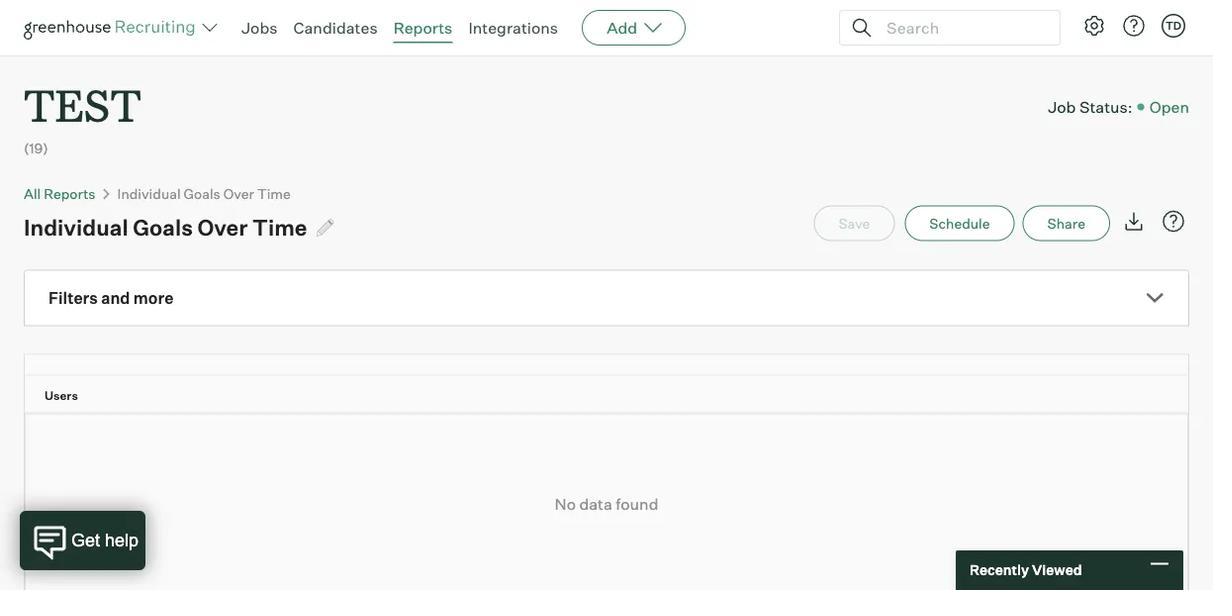 Task type: describe. For each thing, give the bounding box(es) containing it.
filters
[[49, 288, 98, 308]]

found
[[616, 494, 659, 514]]

add button
[[582, 10, 686, 46]]

viewed
[[1033, 561, 1083, 579]]

data
[[580, 494, 613, 514]]

job status:
[[1049, 97, 1133, 117]]

open
[[1150, 97, 1190, 117]]

job
[[1049, 97, 1077, 117]]

reports link
[[394, 18, 453, 38]]

schedule
[[930, 215, 991, 232]]

users
[[45, 388, 78, 403]]

faq image
[[1162, 210, 1186, 233]]

0 vertical spatial over
[[224, 185, 254, 202]]

share
[[1048, 215, 1086, 232]]

greenhouse recruiting image
[[24, 16, 202, 40]]

test
[[24, 75, 141, 134]]

save and schedule this report to revisit it! element
[[814, 206, 905, 241]]

all
[[24, 185, 41, 202]]

0 vertical spatial goals
[[184, 185, 221, 202]]

1 vertical spatial reports
[[44, 185, 96, 202]]

Search text field
[[882, 13, 1043, 42]]

all reports
[[24, 185, 96, 202]]

download image
[[1123, 210, 1147, 233]]

schedule button
[[905, 206, 1015, 241]]

individual goals over time link
[[117, 185, 291, 202]]

(19)
[[24, 139, 48, 157]]

candidates
[[294, 18, 378, 38]]



Task type: locate. For each thing, give the bounding box(es) containing it.
column header
[[25, 355, 74, 375]]

recently viewed
[[970, 561, 1083, 579]]

0 vertical spatial time
[[257, 185, 291, 202]]

1 vertical spatial goals
[[133, 214, 193, 241]]

more
[[134, 288, 174, 308]]

integrations link
[[469, 18, 559, 38]]

users grid
[[25, 355, 1207, 414]]

td button
[[1162, 14, 1186, 38]]

test (19)
[[24, 75, 141, 157]]

candidates link
[[294, 18, 378, 38]]

share button
[[1023, 206, 1111, 241]]

test link
[[24, 55, 141, 138]]

and
[[101, 288, 130, 308]]

integrations
[[469, 18, 559, 38]]

1 vertical spatial time
[[253, 214, 307, 241]]

jobs
[[242, 18, 278, 38]]

users column header
[[25, 376, 1207, 413]]

add
[[607, 18, 638, 38]]

over
[[224, 185, 254, 202], [198, 214, 248, 241]]

reports right the candidates
[[394, 18, 453, 38]]

recently
[[970, 561, 1030, 579]]

column header inside users grid
[[25, 355, 74, 375]]

individual
[[117, 185, 181, 202], [24, 214, 128, 241]]

1 vertical spatial over
[[198, 214, 248, 241]]

1 vertical spatial individual
[[24, 214, 128, 241]]

goals
[[184, 185, 221, 202], [133, 214, 193, 241]]

0 vertical spatial individual
[[117, 185, 181, 202]]

1 horizontal spatial reports
[[394, 18, 453, 38]]

0 horizontal spatial reports
[[44, 185, 96, 202]]

td
[[1166, 19, 1182, 32]]

0 vertical spatial individual goals over time
[[117, 185, 291, 202]]

td button
[[1158, 10, 1190, 42]]

individual right all reports link
[[117, 185, 181, 202]]

1 vertical spatial individual goals over time
[[24, 214, 307, 241]]

0 vertical spatial reports
[[394, 18, 453, 38]]

reports right all
[[44, 185, 96, 202]]

jobs link
[[242, 18, 278, 38]]

time
[[257, 185, 291, 202], [253, 214, 307, 241]]

individual down all reports
[[24, 214, 128, 241]]

filters and more
[[49, 288, 174, 308]]

configure image
[[1083, 14, 1107, 38]]

status:
[[1080, 97, 1133, 117]]

all reports link
[[24, 185, 96, 202]]

reports
[[394, 18, 453, 38], [44, 185, 96, 202]]

no
[[555, 494, 576, 514]]

individual goals over time
[[117, 185, 291, 202], [24, 214, 307, 241]]

no data found
[[555, 494, 659, 514]]



Task type: vqa. For each thing, say whether or not it's contained in the screenshot.
1st "jobs" from the right
no



